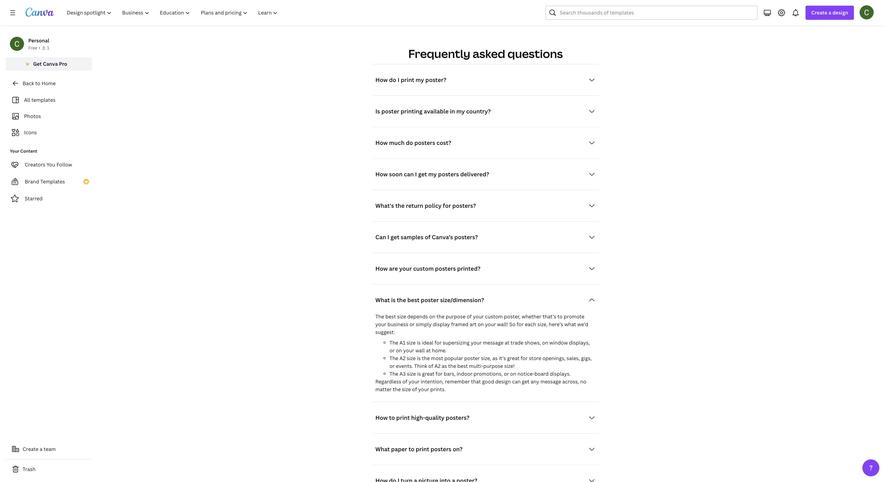 Task type: locate. For each thing, give the bounding box(es) containing it.
on
[[429, 313, 436, 320], [478, 321, 484, 328], [542, 339, 548, 346], [396, 347, 402, 354], [510, 371, 517, 377]]

0 horizontal spatial custom
[[413, 265, 434, 273]]

what
[[376, 296, 390, 304], [376, 445, 390, 453]]

create inside dropdown button
[[812, 9, 828, 16]]

posters? for what's the return policy for posters?
[[453, 202, 476, 210]]

is down think
[[417, 371, 421, 377]]

my left poster?
[[416, 76, 424, 84]]

custom inside how are your custom posters printed? dropdown button
[[413, 265, 434, 273]]

poster
[[382, 108, 400, 115], [421, 296, 439, 304], [464, 355, 480, 362]]

1 vertical spatial my
[[457, 108, 465, 115]]

the up suggest:
[[376, 313, 384, 320]]

1 horizontal spatial custom
[[485, 313, 503, 320]]

to up the here's
[[558, 313, 563, 320]]

your content
[[10, 148, 37, 154]]

2 horizontal spatial best
[[458, 363, 468, 369]]

1 horizontal spatial create
[[812, 9, 828, 16]]

the up business
[[397, 296, 406, 304]]

design right "good"
[[496, 378, 511, 385]]

0 horizontal spatial do
[[389, 76, 396, 84]]

great up intention,
[[422, 371, 435, 377]]

size up business
[[397, 313, 406, 320]]

how left much at the left
[[376, 139, 388, 147]]

the inside the best size depends on the purpose of your custom poster, whether that's to promote your business or simply display framed art on your wall! so for each size, here's what we'd suggest:
[[376, 313, 384, 320]]

ideal
[[422, 339, 434, 346]]

a for design
[[829, 9, 832, 16]]

to inside back to home 'link'
[[35, 80, 40, 87]]

as left it's
[[493, 355, 498, 362]]

posters? inside how to print high-quality posters? dropdown button
[[446, 414, 470, 422]]

1 vertical spatial get
[[391, 233, 400, 241]]

bars,
[[444, 371, 456, 377]]

how down matter
[[376, 414, 388, 422]]

1 vertical spatial posters?
[[455, 233, 478, 241]]

how left soon
[[376, 170, 388, 178]]

shows,
[[525, 339, 541, 346]]

wall!
[[497, 321, 508, 328]]

0 vertical spatial create
[[812, 9, 828, 16]]

posters? inside "can i get samples of canva's posters?" dropdown button
[[455, 233, 478, 241]]

0 vertical spatial design
[[833, 9, 849, 16]]

frequently asked questions
[[409, 46, 563, 61]]

how for how do i print my poster?
[[376, 76, 388, 84]]

1 vertical spatial best
[[386, 313, 396, 320]]

how for how soon can i get my posters delivered?
[[376, 170, 388, 178]]

what's the return policy for posters?
[[376, 202, 476, 210]]

what paper to print posters on?
[[376, 445, 463, 453]]

business
[[388, 321, 409, 328]]

a2 down most
[[435, 363, 441, 369]]

1 horizontal spatial message
[[541, 378, 561, 385]]

any
[[531, 378, 540, 385]]

get right soon
[[418, 170, 427, 178]]

a inside dropdown button
[[829, 9, 832, 16]]

posters?
[[453, 202, 476, 210], [455, 233, 478, 241], [446, 414, 470, 422]]

can inside dropdown button
[[404, 170, 414, 178]]

1 vertical spatial print
[[396, 414, 410, 422]]

0 horizontal spatial my
[[416, 76, 424, 84]]

1 horizontal spatial purpose
[[484, 363, 503, 369]]

samples
[[401, 233, 424, 241]]

promote
[[564, 313, 585, 320]]

1 vertical spatial i
[[415, 170, 417, 178]]

1 vertical spatial design
[[496, 378, 511, 385]]

a2
[[400, 355, 406, 362], [435, 363, 441, 369]]

board
[[535, 371, 549, 377]]

the down popular
[[448, 363, 456, 369]]

1 horizontal spatial can
[[512, 378, 521, 385]]

poster right is
[[382, 108, 400, 115]]

for right the so
[[517, 321, 524, 328]]

at left trade
[[505, 339, 510, 346]]

None search field
[[546, 6, 758, 20]]

what for what is the best poster size/dimension?
[[376, 296, 390, 304]]

0 vertical spatial i
[[398, 76, 400, 84]]

custom right are
[[413, 265, 434, 273]]

the inside dropdown button
[[397, 296, 406, 304]]

for right policy
[[443, 202, 451, 210]]

your up suggest:
[[376, 321, 386, 328]]

is poster printing available in my country? button
[[373, 104, 599, 119]]

templates
[[31, 96, 55, 103]]

1 vertical spatial a
[[40, 446, 42, 452]]

at
[[505, 339, 510, 346], [426, 347, 431, 354]]

print left poster?
[[401, 76, 414, 84]]

how for how are your custom posters printed?
[[376, 265, 388, 273]]

2 horizontal spatial poster
[[464, 355, 480, 362]]

for inside the best size depends on the purpose of your custom poster, whether that's to promote your business or simply display framed art on your wall! so for each size, here's what we'd suggest:
[[517, 321, 524, 328]]

1 horizontal spatial design
[[833, 9, 849, 16]]

1
[[47, 45, 49, 51]]

posters left on?
[[431, 445, 452, 453]]

0 horizontal spatial size,
[[481, 355, 491, 362]]

0 horizontal spatial at
[[426, 347, 431, 354]]

or down suggest:
[[390, 347, 395, 354]]

2 vertical spatial my
[[429, 170, 437, 178]]

0 vertical spatial my
[[416, 76, 424, 84]]

2 horizontal spatial my
[[457, 108, 465, 115]]

poster up depends
[[421, 296, 439, 304]]

soon
[[389, 170, 403, 178]]

on?
[[453, 445, 463, 453]]

print right paper
[[416, 445, 429, 453]]

suggest:
[[376, 329, 395, 336]]

custom up wall!
[[485, 313, 503, 320]]

display
[[433, 321, 450, 328]]

how are your custom posters printed? button
[[373, 262, 599, 276]]

a1
[[400, 339, 406, 346]]

of left canva's
[[425, 233, 431, 241]]

for left the store
[[521, 355, 528, 362]]

to right back
[[35, 80, 40, 87]]

can down notice-
[[512, 378, 521, 385]]

2 horizontal spatial get
[[522, 378, 530, 385]]

3 how from the top
[[376, 170, 388, 178]]

the down regardless
[[393, 386, 401, 393]]

create inside button
[[23, 446, 38, 452]]

posters? right policy
[[453, 202, 476, 210]]

design left christina overa image
[[833, 9, 849, 16]]

here's
[[549, 321, 563, 328]]

top level navigation element
[[62, 6, 284, 20]]

2 vertical spatial poster
[[464, 355, 480, 362]]

christina overa image
[[860, 5, 874, 19]]

design inside dropdown button
[[833, 9, 849, 16]]

available
[[424, 108, 449, 115]]

home
[[41, 80, 56, 87]]

posters left the printed?
[[435, 265, 456, 273]]

best inside the best size depends on the purpose of your custom poster, whether that's to promote your business or simply display framed art on your wall! so for each size, here's what we'd suggest:
[[386, 313, 396, 320]]

at down ideal
[[426, 347, 431, 354]]

print for i
[[401, 76, 414, 84]]

think
[[414, 363, 427, 369]]

1 what from the top
[[376, 296, 390, 304]]

free
[[28, 45, 37, 51]]

for inside dropdown button
[[443, 202, 451, 210]]

how much do posters cost? button
[[373, 136, 599, 150]]

0 vertical spatial a
[[829, 9, 832, 16]]

of left prints.
[[412, 386, 417, 393]]

poster?
[[426, 76, 446, 84]]

get right can
[[391, 233, 400, 241]]

how soon can i get my posters delivered? button
[[373, 167, 599, 181]]

can i get samples of canva's posters?
[[376, 233, 478, 241]]

0 horizontal spatial message
[[483, 339, 504, 346]]

4 how from the top
[[376, 265, 388, 273]]

how much do posters cost?
[[376, 139, 451, 147]]

my up policy
[[429, 170, 437, 178]]

quality
[[425, 414, 445, 422]]

0 vertical spatial get
[[418, 170, 427, 178]]

brand templates
[[25, 178, 65, 185]]

to left high- at bottom
[[389, 414, 395, 422]]

0 horizontal spatial can
[[404, 170, 414, 178]]

print left high- at bottom
[[396, 414, 410, 422]]

2 what from the top
[[376, 445, 390, 453]]

a2 up events.
[[400, 355, 406, 362]]

the left a1
[[390, 339, 399, 346]]

or down depends
[[410, 321, 415, 328]]

posters? right quality
[[446, 414, 470, 422]]

2 vertical spatial posters?
[[446, 414, 470, 422]]

best up indoor
[[458, 363, 468, 369]]

creators
[[25, 161, 45, 168]]

get down notice-
[[522, 378, 530, 385]]

0 vertical spatial size,
[[538, 321, 548, 328]]

how inside the how soon can i get my posters delivered? dropdown button
[[376, 170, 388, 178]]

what inside dropdown button
[[376, 445, 390, 453]]

can
[[404, 170, 414, 178], [512, 378, 521, 385]]

how inside how do i print my poster? dropdown button
[[376, 76, 388, 84]]

how up is
[[376, 76, 388, 84]]

of up art
[[467, 313, 472, 320]]

0 vertical spatial what
[[376, 296, 390, 304]]

or
[[410, 321, 415, 328], [390, 347, 395, 354], [390, 363, 395, 369], [504, 371, 509, 377]]

0 vertical spatial poster
[[382, 108, 400, 115]]

1 vertical spatial great
[[422, 371, 435, 377]]

what inside dropdown button
[[376, 296, 390, 304]]

posters? right canva's
[[455, 233, 478, 241]]

1 vertical spatial poster
[[421, 296, 439, 304]]

a inside button
[[40, 446, 42, 452]]

1 vertical spatial purpose
[[484, 363, 503, 369]]

0 horizontal spatial design
[[496, 378, 511, 385]]

1 vertical spatial message
[[541, 378, 561, 385]]

0 vertical spatial can
[[404, 170, 414, 178]]

back to home link
[[6, 76, 92, 90]]

your right are
[[399, 265, 412, 273]]

or left events.
[[390, 363, 395, 369]]

size,
[[538, 321, 548, 328], [481, 355, 491, 362]]

design inside the "the a1 size is ideal for supersizing your message at trade shows, on window displays, or on your wall at home. the a2 size is the most popular poster size, as it's great for store openings, sales, gigs, or events. think of a2 as the best multi-purpose size! the a3 size is great for bars, indoor promotions, or on notice-board displays. regardless of your intention, remember that good design can get any message across, no matter the size of your prints."
[[496, 378, 511, 385]]

my for available
[[457, 108, 465, 115]]

starred
[[25, 195, 43, 202]]

the up display
[[437, 313, 445, 320]]

Search search field
[[560, 6, 753, 19]]

trash link
[[6, 462, 92, 476]]

1 horizontal spatial best
[[408, 296, 420, 304]]

on down a1
[[396, 347, 402, 354]]

the left return
[[396, 202, 405, 210]]

cost?
[[437, 139, 451, 147]]

purpose up promotions,
[[484, 363, 503, 369]]

message down board
[[541, 378, 561, 385]]

0 horizontal spatial create
[[23, 446, 38, 452]]

0 vertical spatial a2
[[400, 355, 406, 362]]

1 horizontal spatial a2
[[435, 363, 441, 369]]

no
[[580, 378, 587, 385]]

2 vertical spatial i
[[388, 233, 389, 241]]

what left paper
[[376, 445, 390, 453]]

what up business
[[376, 296, 390, 304]]

how inside how to print high-quality posters? dropdown button
[[376, 414, 388, 422]]

message up it's
[[483, 339, 504, 346]]

print for to
[[416, 445, 429, 453]]

your left wall!
[[485, 321, 496, 328]]

0 horizontal spatial best
[[386, 313, 396, 320]]

canva's
[[432, 233, 453, 241]]

the up events.
[[390, 355, 399, 362]]

0 vertical spatial message
[[483, 339, 504, 346]]

posters? inside what's the return policy for posters? dropdown button
[[453, 202, 476, 210]]

2 horizontal spatial i
[[415, 170, 417, 178]]

how for how much do posters cost?
[[376, 139, 388, 147]]

2 vertical spatial best
[[458, 363, 468, 369]]

how for how to print high-quality posters?
[[376, 414, 388, 422]]

supersizing
[[443, 339, 470, 346]]

indoor
[[457, 371, 473, 377]]

to inside how to print high-quality posters? dropdown button
[[389, 414, 395, 422]]

the inside dropdown button
[[396, 202, 405, 210]]

content
[[20, 148, 37, 154]]

0 horizontal spatial a
[[40, 446, 42, 452]]

1 vertical spatial a2
[[435, 363, 441, 369]]

sales,
[[567, 355, 580, 362]]

size, down that's
[[538, 321, 548, 328]]

of inside "can i get samples of canva's posters?" dropdown button
[[425, 233, 431, 241]]

best inside dropdown button
[[408, 296, 420, 304]]

1 horizontal spatial do
[[406, 139, 413, 147]]

size, up multi-
[[481, 355, 491, 362]]

0 vertical spatial at
[[505, 339, 510, 346]]

0 vertical spatial print
[[401, 76, 414, 84]]

i
[[398, 76, 400, 84], [415, 170, 417, 178], [388, 233, 389, 241]]

creators you follow
[[25, 161, 72, 168]]

custom inside the best size depends on the purpose of your custom poster, whether that's to promote your business or simply display framed art on your wall! so for each size, here's what we'd suggest:
[[485, 313, 503, 320]]

0 vertical spatial posters?
[[453, 202, 476, 210]]

popular
[[445, 355, 463, 362]]

how
[[376, 76, 388, 84], [376, 139, 388, 147], [376, 170, 388, 178], [376, 265, 388, 273], [376, 414, 388, 422]]

as up bars,
[[442, 363, 447, 369]]

1 vertical spatial what
[[376, 445, 390, 453]]

poster inside is poster printing available in my country? dropdown button
[[382, 108, 400, 115]]

for up home.
[[435, 339, 442, 346]]

my right in
[[457, 108, 465, 115]]

0 vertical spatial great
[[507, 355, 520, 362]]

can right soon
[[404, 170, 414, 178]]

0 horizontal spatial poster
[[382, 108, 400, 115]]

0 horizontal spatial purpose
[[446, 313, 466, 320]]

how inside how much do posters cost? dropdown button
[[376, 139, 388, 147]]

the
[[396, 202, 405, 210], [397, 296, 406, 304], [437, 313, 445, 320], [422, 355, 430, 362], [448, 363, 456, 369], [393, 386, 401, 393]]

0 vertical spatial do
[[389, 76, 396, 84]]

to right paper
[[409, 445, 415, 453]]

2 vertical spatial print
[[416, 445, 429, 453]]

size/dimension?
[[440, 296, 484, 304]]

follow
[[57, 161, 72, 168]]

to inside what paper to print posters on? dropdown button
[[409, 445, 415, 453]]

size down a3
[[402, 386, 411, 393]]

purpose up the framed
[[446, 313, 466, 320]]

is up business
[[391, 296, 396, 304]]

printing
[[401, 108, 423, 115]]

1 horizontal spatial my
[[429, 170, 437, 178]]

0 vertical spatial as
[[493, 355, 498, 362]]

print
[[401, 76, 414, 84], [396, 414, 410, 422], [416, 445, 429, 453]]

best up business
[[386, 313, 396, 320]]

of down most
[[429, 363, 433, 369]]

is inside dropdown button
[[391, 296, 396, 304]]

1 vertical spatial create
[[23, 446, 38, 452]]

size right a1
[[407, 339, 416, 346]]

1 horizontal spatial poster
[[421, 296, 439, 304]]

1 horizontal spatial a
[[829, 9, 832, 16]]

1 horizontal spatial great
[[507, 355, 520, 362]]

poster up multi-
[[464, 355, 480, 362]]

1 how from the top
[[376, 76, 388, 84]]

how inside how are your custom posters printed? dropdown button
[[376, 265, 388, 273]]

multi-
[[469, 363, 484, 369]]

how left are
[[376, 265, 388, 273]]

how to print high-quality posters?
[[376, 414, 470, 422]]

1 vertical spatial size,
[[481, 355, 491, 362]]

0 vertical spatial custom
[[413, 265, 434, 273]]

2 how from the top
[[376, 139, 388, 147]]

1 horizontal spatial size,
[[538, 321, 548, 328]]

best up depends
[[408, 296, 420, 304]]

0 horizontal spatial a2
[[400, 355, 406, 362]]

my for i
[[429, 170, 437, 178]]

2 vertical spatial get
[[522, 378, 530, 385]]

to inside the best size depends on the purpose of your custom poster, whether that's to promote your business or simply display framed art on your wall! so for each size, here's what we'd suggest:
[[558, 313, 563, 320]]

1 vertical spatial custom
[[485, 313, 503, 320]]

0 vertical spatial purpose
[[446, 313, 466, 320]]

great up size! on the right
[[507, 355, 520, 362]]

5 how from the top
[[376, 414, 388, 422]]

0 horizontal spatial great
[[422, 371, 435, 377]]

1 vertical spatial can
[[512, 378, 521, 385]]

0 horizontal spatial as
[[442, 363, 447, 369]]

my
[[416, 76, 424, 84], [457, 108, 465, 115], [429, 170, 437, 178]]

photos
[[24, 113, 41, 119]]

0 vertical spatial best
[[408, 296, 420, 304]]



Task type: describe. For each thing, give the bounding box(es) containing it.
is
[[376, 108, 380, 115]]

how are your custom posters printed?
[[376, 265, 481, 273]]

what is the best poster size/dimension? button
[[373, 293, 599, 307]]

how do i print my poster? button
[[373, 73, 599, 87]]

1 horizontal spatial i
[[398, 76, 400, 84]]

create a design
[[812, 9, 849, 16]]

free •
[[28, 45, 40, 51]]

art
[[470, 321, 477, 328]]

your up art
[[473, 313, 484, 320]]

size!
[[505, 363, 515, 369]]

good
[[482, 378, 494, 385]]

can i get samples of canva's posters? button
[[373, 230, 599, 244]]

on up the simply at the left of the page
[[429, 313, 436, 320]]

each
[[525, 321, 536, 328]]

purpose inside the "the a1 size is ideal for supersizing your message at trade shows, on window displays, or on your wall at home. the a2 size is the most popular poster size, as it's great for store openings, sales, gigs, or events. think of a2 as the best multi-purpose size! the a3 size is great for bars, indoor promotions, or on notice-board displays. regardless of your intention, remember that good design can get any message across, no matter the size of your prints."
[[484, 363, 503, 369]]

posters left cost?
[[415, 139, 435, 147]]

policy
[[425, 202, 442, 210]]

displays.
[[550, 371, 571, 377]]

1 horizontal spatial at
[[505, 339, 510, 346]]

asked
[[473, 46, 505, 61]]

is down wall
[[417, 355, 421, 362]]

the up think
[[422, 355, 430, 362]]

canva
[[43, 60, 58, 67]]

how to print high-quality posters? button
[[373, 411, 599, 425]]

1 vertical spatial as
[[442, 363, 447, 369]]

regardless
[[376, 378, 401, 385]]

creators you follow link
[[6, 158, 92, 172]]

or inside the best size depends on the purpose of your custom poster, whether that's to promote your business or simply display framed art on your wall! so for each size, here's what we'd suggest:
[[410, 321, 415, 328]]

size up events.
[[407, 355, 416, 362]]

a3
[[400, 371, 406, 377]]

is up wall
[[417, 339, 421, 346]]

purpose inside the best size depends on the purpose of your custom poster, whether that's to promote your business or simply display framed art on your wall! so for each size, here's what we'd suggest:
[[446, 313, 466, 320]]

your
[[10, 148, 19, 154]]

0 horizontal spatial get
[[391, 233, 400, 241]]

•
[[39, 45, 40, 51]]

all templates link
[[10, 93, 88, 107]]

templates
[[40, 178, 65, 185]]

size right a3
[[407, 371, 416, 377]]

1 vertical spatial at
[[426, 347, 431, 354]]

your down think
[[409, 378, 420, 385]]

can
[[376, 233, 386, 241]]

what for what paper to print posters on?
[[376, 445, 390, 453]]

that's
[[543, 313, 557, 320]]

matter
[[376, 386, 392, 393]]

team
[[44, 446, 56, 452]]

posters left delivered?
[[438, 170, 459, 178]]

poster,
[[504, 313, 521, 320]]

intention,
[[421, 378, 444, 385]]

0 horizontal spatial i
[[388, 233, 389, 241]]

what's
[[376, 202, 394, 210]]

so
[[510, 321, 516, 328]]

size, inside the best size depends on the purpose of your custom poster, whether that's to promote your business or simply display framed art on your wall! so for each size, here's what we'd suggest:
[[538, 321, 548, 328]]

promotions,
[[474, 371, 503, 377]]

create a design button
[[806, 6, 854, 20]]

pro
[[59, 60, 67, 67]]

what
[[565, 321, 576, 328]]

frequently
[[409, 46, 471, 61]]

what is the best poster size/dimension?
[[376, 296, 484, 304]]

get
[[33, 60, 42, 67]]

of down a3
[[403, 378, 408, 385]]

remember
[[445, 378, 470, 385]]

on down size! on the right
[[510, 371, 517, 377]]

questions
[[508, 46, 563, 61]]

home.
[[432, 347, 447, 354]]

across,
[[563, 378, 579, 385]]

get canva pro
[[33, 60, 67, 67]]

posters? for how to print high-quality posters?
[[446, 414, 470, 422]]

can inside the "the a1 size is ideal for supersizing your message at trade shows, on window displays, or on your wall at home. the a2 size is the most popular poster size, as it's great for store openings, sales, gigs, or events. think of a2 as the best multi-purpose size! the a3 size is great for bars, indoor promotions, or on notice-board displays. regardless of your intention, remember that good design can get any message across, no matter the size of your prints."
[[512, 378, 521, 385]]

starred link
[[6, 192, 92, 206]]

create for create a design
[[812, 9, 828, 16]]

events.
[[396, 363, 413, 369]]

of inside the best size depends on the purpose of your custom poster, whether that's to promote your business or simply display framed art on your wall! so for each size, here's what we'd suggest:
[[467, 313, 472, 320]]

print inside dropdown button
[[396, 414, 410, 422]]

create a team
[[23, 446, 56, 452]]

size inside the best size depends on the purpose of your custom poster, whether that's to promote your business or simply display framed art on your wall! so for each size, here's what we'd suggest:
[[397, 313, 406, 320]]

window
[[550, 339, 568, 346]]

notice-
[[518, 371, 535, 377]]

openings,
[[543, 355, 566, 362]]

framed
[[451, 321, 469, 328]]

the best size depends on the purpose of your custom poster, whether that's to promote your business or simply display framed art on your wall! so for each size, here's what we'd suggest:
[[376, 313, 589, 336]]

the left a3
[[390, 371, 399, 377]]

get inside the "the a1 size is ideal for supersizing your message at trade shows, on window displays, or on your wall at home. the a2 size is the most popular poster size, as it's great for store openings, sales, gigs, or events. think of a2 as the best multi-purpose size! the a3 size is great for bars, indoor promotions, or on notice-board displays. regardless of your intention, remember that good design can get any message across, no matter the size of your prints."
[[522, 378, 530, 385]]

size, inside the "the a1 size is ideal for supersizing your message at trade shows, on window displays, or on your wall at home. the a2 size is the most popular poster size, as it's great for store openings, sales, gigs, or events. think of a2 as the best multi-purpose size! the a3 size is great for bars, indoor promotions, or on notice-board displays. regardless of your intention, remember that good design can get any message across, no matter the size of your prints."
[[481, 355, 491, 362]]

much
[[389, 139, 405, 147]]

your down a1
[[403, 347, 414, 354]]

are
[[389, 265, 398, 273]]

all templates
[[24, 96, 55, 103]]

is poster printing available in my country?
[[376, 108, 491, 115]]

get canva pro button
[[6, 57, 92, 71]]

your inside dropdown button
[[399, 265, 412, 273]]

brand templates link
[[6, 175, 92, 189]]

personal
[[28, 37, 49, 44]]

how do i print my poster?
[[376, 76, 446, 84]]

create for create a team
[[23, 446, 38, 452]]

trash
[[23, 466, 36, 473]]

1 vertical spatial do
[[406, 139, 413, 147]]

you
[[47, 161, 55, 168]]

displays,
[[569, 339, 590, 346]]

delivered?
[[460, 170, 489, 178]]

for up intention,
[[436, 371, 443, 377]]

brand
[[25, 178, 39, 185]]

photos link
[[10, 110, 88, 123]]

what's the return policy for posters? button
[[373, 199, 599, 213]]

1 horizontal spatial get
[[418, 170, 427, 178]]

in
[[450, 108, 455, 115]]

all
[[24, 96, 30, 103]]

your down intention,
[[418, 386, 429, 393]]

prints.
[[431, 386, 446, 393]]

most
[[431, 355, 443, 362]]

on right art
[[478, 321, 484, 328]]

or down size! on the right
[[504, 371, 509, 377]]

1 horizontal spatial as
[[493, 355, 498, 362]]

the inside the best size depends on the purpose of your custom poster, whether that's to promote your business or simply display framed art on your wall! so for each size, here's what we'd suggest:
[[437, 313, 445, 320]]

poster inside "what is the best poster size/dimension?" dropdown button
[[421, 296, 439, 304]]

poster inside the "the a1 size is ideal for supersizing your message at trade shows, on window displays, or on your wall at home. the a2 size is the most popular poster size, as it's great for store openings, sales, gigs, or events. think of a2 as the best multi-purpose size! the a3 size is great for bars, indoor promotions, or on notice-board displays. regardless of your intention, remember that good design can get any message across, no matter the size of your prints."
[[464, 355, 480, 362]]

on right shows,
[[542, 339, 548, 346]]

best inside the "the a1 size is ideal for supersizing your message at trade shows, on window displays, or on your wall at home. the a2 size is the most popular poster size, as it's great for store openings, sales, gigs, or events. think of a2 as the best multi-purpose size! the a3 size is great for bars, indoor promotions, or on notice-board displays. regardless of your intention, remember that good design can get any message across, no matter the size of your prints."
[[458, 363, 468, 369]]

store
[[529, 355, 542, 362]]

a for team
[[40, 446, 42, 452]]

your down art
[[471, 339, 482, 346]]



Task type: vqa. For each thing, say whether or not it's contained in the screenshot.
How associated with How do I print my poster?
yes



